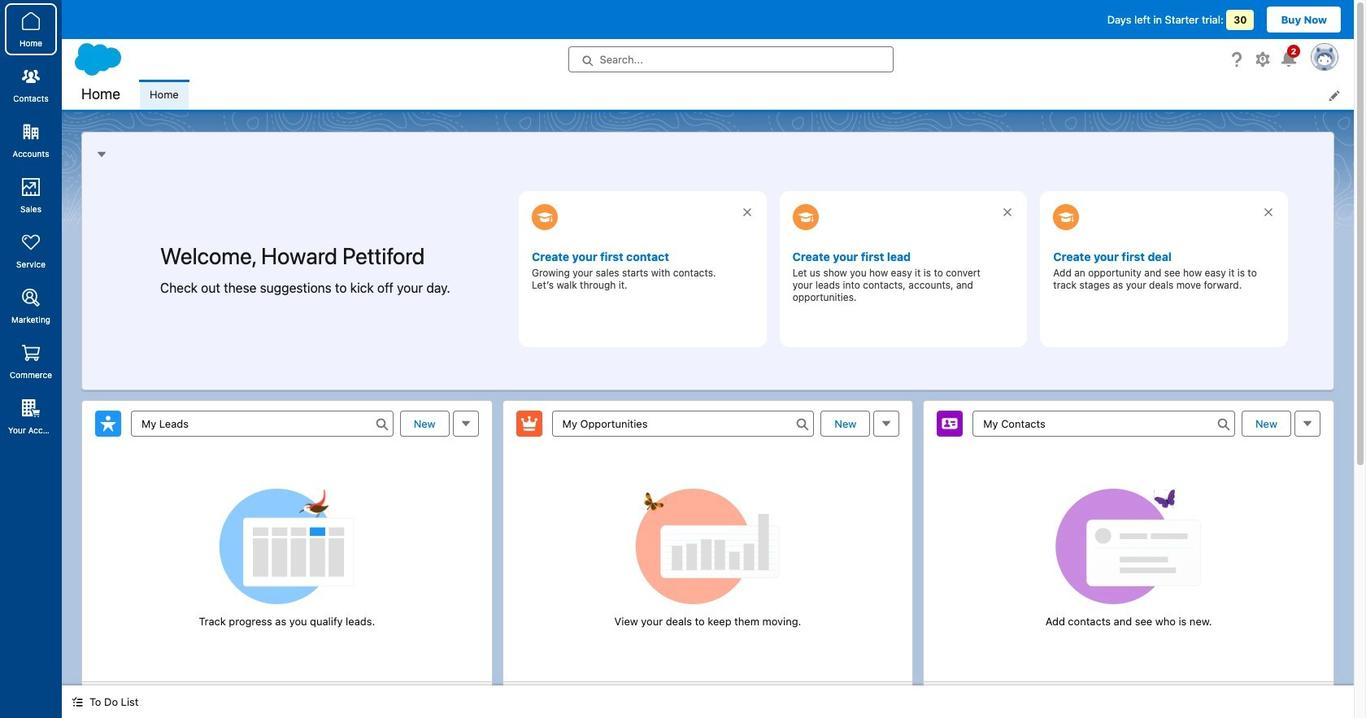 Task type: locate. For each thing, give the bounding box(es) containing it.
list
[[140, 80, 1354, 110]]



Task type: vqa. For each thing, say whether or not it's contained in the screenshot.
the inverse icon
no



Task type: describe. For each thing, give the bounding box(es) containing it.
Select an Option text field
[[552, 410, 815, 436]]

text default image
[[72, 697, 83, 708]]

Select an Option text field
[[131, 410, 394, 436]]



